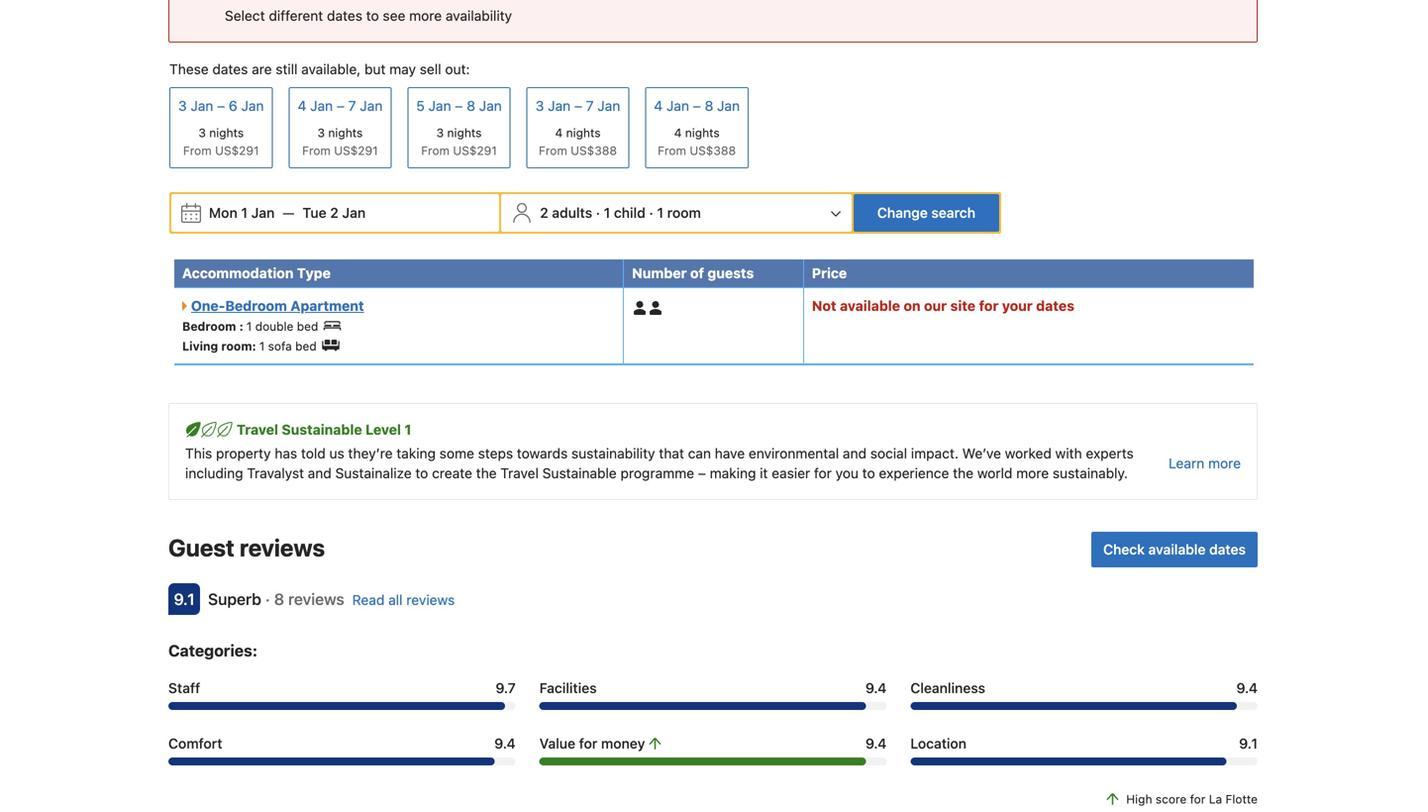 Task type: locate. For each thing, give the bounding box(es) containing it.
more right learn
[[1209, 455, 1241, 471]]

bedroom
[[225, 298, 287, 314], [182, 319, 236, 333]]

1 horizontal spatial the
[[953, 465, 974, 481]]

3 nights from us$291
[[183, 126, 259, 157], [302, 126, 378, 157], [421, 126, 497, 157]]

categories:
[[168, 641, 258, 660]]

1 the from the left
[[476, 465, 497, 481]]

from down 3 jan – 6 jan
[[183, 144, 212, 157]]

the
[[476, 465, 497, 481], [953, 465, 974, 481]]

create
[[432, 465, 472, 481]]

2 nights from the left
[[328, 126, 363, 140]]

1 horizontal spatial more
[[1017, 465, 1049, 481]]

not available on our site for your dates
[[812, 298, 1075, 314]]

cleanliness 9.4 meter
[[911, 702, 1258, 710]]

2 2 from the left
[[540, 204, 548, 221]]

sustainalize
[[335, 465, 412, 481]]

3 nights from us$291 for 8
[[421, 126, 497, 157]]

the down steps
[[476, 465, 497, 481]]

2 horizontal spatial us$291
[[453, 144, 497, 157]]

reviews left read
[[288, 590, 344, 609]]

sustainability
[[572, 445, 655, 462]]

2 us$291 from the left
[[334, 144, 378, 157]]

guest reviews
[[168, 534, 325, 562]]

· right child at the left top
[[649, 204, 654, 221]]

mon 1 jan button
[[201, 195, 283, 231]]

dates
[[327, 7, 363, 24], [212, 61, 248, 77], [1036, 298, 1075, 314], [1210, 541, 1246, 558]]

sustainable down sustainability
[[543, 465, 617, 481]]

from down "3 jan – 7 jan"
[[539, 144, 567, 157]]

1 right level
[[405, 421, 412, 438]]

—
[[283, 204, 295, 221]]

0 horizontal spatial 9.1
[[174, 590, 195, 609]]

bedroom down one-
[[182, 319, 236, 333]]

more inside this property has told us they're taking some steps towards sustainability that can have environmental and social impact. we've worked with experts including travalyst and sustainalize to create the travel sustainable programme – making it easier for you to experience the world more sustainably.
[[1017, 465, 1049, 481]]

dates down learn more button
[[1210, 541, 1246, 558]]

1 nights from the left
[[209, 126, 244, 140]]

1 right child at the left top
[[657, 204, 664, 221]]

9.1
[[174, 590, 195, 609], [1239, 735, 1258, 752]]

available,
[[301, 61, 361, 77]]

bed for 1 sofa bed
[[295, 339, 317, 353]]

nights down 3 jan – 6 jan
[[209, 126, 244, 140]]

from down 4 jan – 7 jan
[[302, 144, 331, 157]]

all
[[388, 592, 403, 608]]

we've
[[963, 445, 1001, 462]]

4 nights from us$388 for 8
[[658, 126, 736, 157]]

5
[[416, 98, 425, 114]]

0 horizontal spatial 7
[[348, 98, 356, 114]]

sustainably.
[[1053, 465, 1128, 481]]

from down 4 jan – 8 jan
[[658, 144, 686, 157]]

0 vertical spatial bed
[[297, 319, 318, 333]]

us$291
[[215, 144, 259, 157], [334, 144, 378, 157], [453, 144, 497, 157]]

2 us$388 from the left
[[690, 144, 736, 157]]

us$291 down 4 jan – 7 jan
[[334, 144, 378, 157]]

one-bedroom apartment
[[191, 298, 364, 314]]

4 jan – 7 jan
[[298, 98, 383, 114]]

sustainable up told
[[282, 421, 362, 438]]

3 nights from us$291 down 5 jan – 8 jan
[[421, 126, 497, 157]]

learn more button
[[1169, 454, 1241, 473]]

cleanliness
[[911, 680, 986, 696]]

1 horizontal spatial 3 nights from us$291
[[302, 126, 378, 157]]

2 adults · 1 child · 1 room
[[540, 204, 701, 221]]

can
[[688, 445, 711, 462]]

nights for 4 jan – 7 jan
[[328, 126, 363, 140]]

2 from from the left
[[302, 144, 331, 157]]

to
[[366, 7, 379, 24], [415, 465, 428, 481], [863, 465, 875, 481]]

from for 3 jan – 6 jan
[[183, 144, 212, 157]]

3 down 5 jan – 8 jan
[[436, 126, 444, 140]]

1 us$291 from the left
[[215, 144, 259, 157]]

2 7 from the left
[[586, 98, 594, 114]]

0 horizontal spatial 2
[[330, 204, 339, 221]]

2 left adults
[[540, 204, 548, 221]]

3 for 5 jan – 8 jan
[[436, 126, 444, 140]]

for right value
[[579, 735, 598, 752]]

sustainable inside this property has told us they're taking some steps towards sustainability that can have environmental and social impact. we've worked with experts including travalyst and sustainalize to create the travel sustainable programme – making it easier for you to experience the world more sustainably.
[[543, 465, 617, 481]]

0 horizontal spatial sustainable
[[282, 421, 362, 438]]

0 horizontal spatial 8
[[274, 590, 284, 609]]

bed up 1 sofa bed
[[297, 319, 318, 333]]

score
[[1156, 792, 1187, 806]]

0 horizontal spatial to
[[366, 7, 379, 24]]

to left see
[[366, 7, 379, 24]]

us$388 down "3 jan – 7 jan"
[[571, 144, 617, 157]]

have
[[715, 445, 745, 462]]

1 4 nights from us$388 from the left
[[539, 126, 617, 157]]

nights down 4 jan – 7 jan
[[328, 126, 363, 140]]

– for 3 jan – 7 jan
[[574, 98, 582, 114]]

1 horizontal spatial 9.1
[[1239, 735, 1258, 752]]

tue 2 jan button
[[295, 195, 374, 231]]

0 vertical spatial sustainable
[[282, 421, 362, 438]]

9.1 up flotte
[[1239, 735, 1258, 752]]

0 horizontal spatial available
[[840, 298, 900, 314]]

0 horizontal spatial and
[[308, 465, 332, 481]]

1 horizontal spatial room
[[667, 204, 701, 221]]

9.4 for facilities
[[866, 680, 887, 696]]

living
[[182, 339, 218, 353]]

3 down 4 jan – 7 jan
[[318, 126, 325, 140]]

7
[[348, 98, 356, 114], [586, 98, 594, 114]]

different
[[269, 7, 323, 24]]

1 vertical spatial travel
[[501, 465, 539, 481]]

reviews up superb · 8 reviews
[[240, 534, 325, 562]]

1 horizontal spatial us$291
[[334, 144, 378, 157]]

1 vertical spatial and
[[308, 465, 332, 481]]

sustainable
[[282, 421, 362, 438], [543, 465, 617, 481]]

3 nights from us$291 for 6
[[183, 126, 259, 157]]

are
[[252, 61, 272, 77]]

sell
[[420, 61, 441, 77]]

making
[[710, 465, 756, 481]]

4 nights from the left
[[566, 126, 601, 140]]

: up living room :
[[239, 319, 243, 333]]

0 horizontal spatial :
[[239, 319, 243, 333]]

1 vertical spatial sustainable
[[543, 465, 617, 481]]

room down the bedroom :
[[221, 339, 252, 353]]

jan
[[191, 98, 213, 114], [241, 98, 264, 114], [310, 98, 333, 114], [360, 98, 383, 114], [429, 98, 451, 114], [479, 98, 502, 114], [548, 98, 571, 114], [598, 98, 620, 114], [667, 98, 689, 114], [717, 98, 740, 114], [251, 204, 275, 221], [342, 204, 366, 221]]

to down taking
[[415, 465, 428, 481]]

us$291 down "6"
[[215, 144, 259, 157]]

2 4 nights from us$388 from the left
[[658, 126, 736, 157]]

room right child at the left top
[[667, 204, 701, 221]]

us$388 for 7
[[571, 144, 617, 157]]

0 vertical spatial bedroom
[[225, 298, 287, 314]]

–
[[217, 98, 225, 114], [337, 98, 345, 114], [455, 98, 463, 114], [574, 98, 582, 114], [693, 98, 701, 114], [698, 465, 706, 481]]

2 horizontal spatial 8
[[705, 98, 714, 114]]

1 double bed
[[246, 319, 318, 333]]

9.1 inside "element"
[[174, 590, 195, 609]]

us$291 down 5 jan – 8 jan
[[453, 144, 497, 157]]

bedroom up double
[[225, 298, 287, 314]]

us$291 for 7
[[334, 144, 378, 157]]

for left "you"
[[814, 465, 832, 481]]

the down the we've
[[953, 465, 974, 481]]

1 horizontal spatial available
[[1149, 541, 1206, 558]]

2 horizontal spatial more
[[1209, 455, 1241, 471]]

1 left child at the left top
[[604, 204, 610, 221]]

1 horizontal spatial sustainable
[[543, 465, 617, 481]]

2 horizontal spatial ·
[[649, 204, 654, 221]]

price
[[812, 265, 847, 281]]

· right adults
[[596, 204, 600, 221]]

5 from from the left
[[658, 144, 686, 157]]

1 from from the left
[[183, 144, 212, 157]]

change search
[[878, 204, 976, 221]]

8 for 4 jan – 8 jan
[[705, 98, 714, 114]]

1 left sofa
[[259, 339, 265, 353]]

available left "on"
[[840, 298, 900, 314]]

3
[[178, 98, 187, 114], [536, 98, 544, 114], [198, 126, 206, 140], [318, 126, 325, 140], [436, 126, 444, 140]]

0 horizontal spatial us$291
[[215, 144, 259, 157]]

for inside this property has told us they're taking some steps towards sustainability that can have environmental and social impact. we've worked with experts including travalyst and sustainalize to create the travel sustainable programme – making it easier for you to experience the world more sustainably.
[[814, 465, 832, 481]]

1 7 from the left
[[348, 98, 356, 114]]

2 right the tue
[[330, 204, 339, 221]]

from for 4 jan – 8 jan
[[658, 144, 686, 157]]

3 down these
[[178, 98, 187, 114]]

0 horizontal spatial travel
[[237, 421, 278, 438]]

0 vertical spatial and
[[843, 445, 867, 462]]

and up "you"
[[843, 445, 867, 462]]

3 nights from us$291 down 3 jan – 6 jan
[[183, 126, 259, 157]]

9.4 for cleanliness
[[1237, 680, 1258, 696]]

0 vertical spatial travel
[[237, 421, 278, 438]]

0 horizontal spatial 4 nights from us$388
[[539, 126, 617, 157]]

1 vertical spatial room
[[221, 339, 252, 353]]

3 down 3 jan – 6 jan
[[198, 126, 206, 140]]

high score for la flotte
[[1127, 792, 1258, 806]]

1 horizontal spatial 7
[[586, 98, 594, 114]]

more down worked
[[1017, 465, 1049, 481]]

4 nights from us$388
[[539, 126, 617, 157], [658, 126, 736, 157]]

5 nights from the left
[[685, 126, 720, 140]]

available
[[840, 298, 900, 314], [1149, 541, 1206, 558]]

1
[[241, 204, 248, 221], [604, 204, 610, 221], [657, 204, 664, 221], [246, 319, 252, 333], [259, 339, 265, 353], [405, 421, 412, 438]]

3 nights from us$291 down 4 jan – 7 jan
[[302, 126, 378, 157]]

0 horizontal spatial us$388
[[571, 144, 617, 157]]

0 vertical spatial :
[[239, 319, 243, 333]]

0 vertical spatial room
[[667, 204, 701, 221]]

4 nights from us$388 down "3 jan – 7 jan"
[[539, 126, 617, 157]]

bed
[[297, 319, 318, 333], [295, 339, 317, 353]]

1 2 from the left
[[330, 204, 339, 221]]

1 vertical spatial 9.1
[[1239, 735, 1258, 752]]

check
[[1104, 541, 1145, 558]]

that
[[659, 445, 684, 462]]

and down told
[[308, 465, 332, 481]]

1 horizontal spatial 4 nights from us$388
[[658, 126, 736, 157]]

3 from from the left
[[421, 144, 450, 157]]

0 vertical spatial 9.1
[[174, 590, 195, 609]]

travel up property
[[237, 421, 278, 438]]

dates left are
[[212, 61, 248, 77]]

4 from from the left
[[539, 144, 567, 157]]

us$388 for 8
[[690, 144, 736, 157]]

more
[[409, 7, 442, 24], [1209, 455, 1241, 471], [1017, 465, 1049, 481]]

us$388
[[571, 144, 617, 157], [690, 144, 736, 157]]

reviews right all
[[406, 592, 455, 608]]

more right see
[[409, 7, 442, 24]]

and
[[843, 445, 867, 462], [308, 465, 332, 481]]

0 horizontal spatial 3 nights from us$291
[[183, 126, 259, 157]]

dates right your on the right
[[1036, 298, 1075, 314]]

0 vertical spatial available
[[840, 298, 900, 314]]

nights down 5 jan – 8 jan
[[447, 126, 482, 140]]

2 3 nights from us$291 from the left
[[302, 126, 378, 157]]

9.1 left the superb
[[174, 590, 195, 609]]

1 3 nights from us$291 from the left
[[183, 126, 259, 157]]

read all reviews
[[352, 592, 455, 608]]

3 for 4 jan – 7 jan
[[318, 126, 325, 140]]

:
[[239, 319, 243, 333], [252, 339, 256, 353]]

bed right sofa
[[295, 339, 317, 353]]

· right rated superb element
[[265, 590, 270, 609]]

location
[[911, 735, 967, 752]]

4 down these dates are still available, but may sell out:
[[298, 98, 306, 114]]

0 horizontal spatial the
[[476, 465, 497, 481]]

6
[[229, 98, 237, 114]]

1 vertical spatial available
[[1149, 541, 1206, 558]]

staff 9.7 meter
[[168, 702, 516, 710]]

·
[[596, 204, 600, 221], [649, 204, 654, 221], [265, 590, 270, 609]]

from down '5' at the left top of page
[[421, 144, 450, 157]]

available inside button
[[1149, 541, 1206, 558]]

0 horizontal spatial ·
[[265, 590, 270, 609]]

1 us$388 from the left
[[571, 144, 617, 157]]

still
[[276, 61, 298, 77]]

3 nights from the left
[[447, 126, 482, 140]]

on
[[904, 298, 921, 314]]

1 right 'mon'
[[241, 204, 248, 221]]

more inside learn more button
[[1209, 455, 1241, 471]]

nights down 4 jan – 8 jan
[[685, 126, 720, 140]]

2
[[330, 204, 339, 221], [540, 204, 548, 221]]

available right check at the right of the page
[[1149, 541, 1206, 558]]

change
[[878, 204, 928, 221]]

: left sofa
[[252, 339, 256, 353]]

1 horizontal spatial travel
[[501, 465, 539, 481]]

travel down towards
[[501, 465, 539, 481]]

3 jan – 7 jan
[[536, 98, 620, 114]]

social
[[871, 445, 907, 462]]

1 left double
[[246, 319, 252, 333]]

1 vertical spatial bed
[[295, 339, 317, 353]]

3 us$291 from the left
[[453, 144, 497, 157]]

learn
[[1169, 455, 1205, 471]]

travalyst
[[247, 465, 304, 481]]

9.7
[[496, 680, 516, 696]]

3 for 3 jan – 6 jan
[[198, 126, 206, 140]]

us$388 down 4 jan – 8 jan
[[690, 144, 736, 157]]

1 horizontal spatial to
[[415, 465, 428, 481]]

1 horizontal spatial 8
[[467, 98, 475, 114]]

2 horizontal spatial 3 nights from us$291
[[421, 126, 497, 157]]

3 3 nights from us$291 from the left
[[421, 126, 497, 157]]

1 horizontal spatial :
[[252, 339, 256, 353]]

1 horizontal spatial 2
[[540, 204, 548, 221]]

4 nights from us$388 down 4 jan – 8 jan
[[658, 126, 736, 157]]

4 down 4 jan – 8 jan
[[674, 126, 682, 140]]

1 horizontal spatial us$388
[[690, 144, 736, 157]]

nights down "3 jan – 7 jan"
[[566, 126, 601, 140]]

sofa
[[268, 339, 292, 353]]

select different dates to see more availability
[[225, 7, 512, 24]]

room inside 'dropdown button'
[[667, 204, 701, 221]]

reviews
[[240, 534, 325, 562], [288, 590, 344, 609], [406, 592, 455, 608]]

to right "you"
[[863, 465, 875, 481]]



Task type: describe. For each thing, give the bounding box(es) containing it.
4 right "3 jan – 7 jan"
[[654, 98, 663, 114]]

7 for 3 jan – 7 jan
[[586, 98, 594, 114]]

location 9.1 meter
[[911, 758, 1258, 766]]

change search button
[[854, 194, 999, 232]]

nights for 4 jan – 8 jan
[[685, 126, 720, 140]]

environmental
[[749, 445, 839, 462]]

dates inside button
[[1210, 541, 1246, 558]]

steps
[[478, 445, 513, 462]]

nights for 3 jan – 7 jan
[[566, 126, 601, 140]]

of
[[690, 265, 704, 281]]

value for money 9.4 meter
[[540, 758, 887, 766]]

dates right different
[[327, 7, 363, 24]]

these dates are still available, but may sell out:
[[169, 61, 470, 77]]

this
[[185, 445, 212, 462]]

you
[[836, 465, 859, 481]]

guest reviews element
[[168, 532, 1084, 564]]

select
[[225, 7, 265, 24]]

not
[[812, 298, 837, 314]]

– for 5 jan – 8 jan
[[455, 98, 463, 114]]

staff
[[168, 680, 200, 696]]

out:
[[445, 61, 470, 77]]

3 nights from us$291 for 7
[[302, 126, 378, 157]]

us
[[329, 445, 344, 462]]

rated superb element
[[208, 590, 261, 609]]

nights for 3 jan – 6 jan
[[209, 126, 244, 140]]

mon
[[209, 204, 238, 221]]

facilities
[[540, 680, 597, 696]]

value for money
[[540, 735, 645, 752]]

9.4 for value for money
[[866, 735, 887, 752]]

our
[[924, 298, 947, 314]]

9.4 for comfort
[[495, 735, 516, 752]]

property
[[216, 445, 271, 462]]

2 horizontal spatial to
[[863, 465, 875, 481]]

towards
[[517, 445, 568, 462]]

nights for 5 jan – 8 jan
[[447, 126, 482, 140]]

flotte
[[1226, 792, 1258, 806]]

check available dates button
[[1092, 532, 1258, 568]]

with
[[1056, 445, 1082, 462]]

mon 1 jan — tue 2 jan
[[209, 204, 366, 221]]

from for 4 jan – 7 jan
[[302, 144, 331, 157]]

programme
[[621, 465, 694, 481]]

3 jan – 6 jan
[[178, 98, 264, 114]]

check available dates
[[1104, 541, 1246, 558]]

apartment
[[291, 298, 364, 314]]

learn more
[[1169, 455, 1241, 471]]

number
[[632, 265, 687, 281]]

– for 4 jan – 7 jan
[[337, 98, 345, 114]]

but
[[365, 61, 386, 77]]

1 horizontal spatial and
[[843, 445, 867, 462]]

type
[[297, 265, 331, 281]]

available for on
[[840, 298, 900, 314]]

money
[[601, 735, 645, 752]]

2 inside 'dropdown button'
[[540, 204, 548, 221]]

superb
[[208, 590, 261, 609]]

number of guests
[[632, 265, 754, 281]]

it
[[760, 465, 768, 481]]

available for dates
[[1149, 541, 1206, 558]]

comfort
[[168, 735, 222, 752]]

child
[[614, 204, 646, 221]]

superb · 8 reviews
[[208, 590, 344, 609]]

adults
[[552, 204, 592, 221]]

taking
[[397, 445, 436, 462]]

from for 3 jan – 7 jan
[[539, 144, 567, 157]]

experience
[[879, 465, 949, 481]]

1 vertical spatial :
[[252, 339, 256, 353]]

worked
[[1005, 445, 1052, 462]]

7 for 4 jan – 7 jan
[[348, 98, 356, 114]]

value
[[540, 735, 576, 752]]

including
[[185, 465, 243, 481]]

for right site
[[979, 298, 999, 314]]

guest
[[168, 534, 235, 562]]

1 vertical spatial bedroom
[[182, 319, 236, 333]]

0 horizontal spatial more
[[409, 7, 442, 24]]

– for 4 jan – 8 jan
[[693, 98, 701, 114]]

bed for 1 double bed
[[297, 319, 318, 333]]

see
[[383, 7, 406, 24]]

8 for 5 jan – 8 jan
[[467, 98, 475, 114]]

bedroom :
[[182, 319, 243, 333]]

us$291 for 8
[[453, 144, 497, 157]]

comfort 9.4 meter
[[168, 758, 516, 766]]

5 jan – 8 jan
[[416, 98, 502, 114]]

4 down "3 jan – 7 jan"
[[555, 126, 563, 140]]

experts
[[1086, 445, 1134, 462]]

– for 3 jan – 6 jan
[[217, 98, 225, 114]]

one-
[[191, 298, 225, 314]]

living room :
[[182, 339, 256, 353]]

1 horizontal spatial ·
[[596, 204, 600, 221]]

level
[[366, 421, 401, 438]]

4 jan – 8 jan
[[654, 98, 740, 114]]

these
[[169, 61, 209, 77]]

2 adults · 1 child · 1 room button
[[503, 194, 850, 232]]

they're
[[348, 445, 393, 462]]

accommodation
[[182, 265, 294, 281]]

easier
[[772, 465, 810, 481]]

world
[[978, 465, 1013, 481]]

facilities 9.4 meter
[[540, 702, 887, 710]]

accommodation type
[[182, 265, 331, 281]]

4 nights from us$388 for 7
[[539, 126, 617, 157]]

0 horizontal spatial room
[[221, 339, 252, 353]]

us$291 for 6
[[215, 144, 259, 157]]

high
[[1127, 792, 1153, 806]]

site
[[951, 298, 976, 314]]

travel inside this property has told us they're taking some steps towards sustainability that can have environmental and social impact. we've worked with experts including travalyst and sustainalize to create the travel sustainable programme – making it easier for you to experience the world more sustainably.
[[501, 465, 539, 481]]

search
[[932, 204, 976, 221]]

review categories element
[[168, 639, 258, 663]]

2 the from the left
[[953, 465, 974, 481]]

tue
[[303, 204, 327, 221]]

– inside this property has told us they're taking some steps towards sustainability that can have environmental and social impact. we've worked with experts including travalyst and sustainalize to create the travel sustainable programme – making it easier for you to experience the world more sustainably.
[[698, 465, 706, 481]]

availability
[[446, 7, 512, 24]]

read
[[352, 592, 385, 608]]

told
[[301, 445, 326, 462]]

1 sofa bed
[[259, 339, 317, 353]]

your
[[1002, 298, 1033, 314]]

impact.
[[911, 445, 959, 462]]

double
[[255, 319, 294, 333]]

some
[[440, 445, 474, 462]]

3 right 5 jan – 8 jan
[[536, 98, 544, 114]]

scored 9.1 element
[[168, 583, 200, 615]]

from for 5 jan – 8 jan
[[421, 144, 450, 157]]

for left la
[[1190, 792, 1206, 806]]

may
[[390, 61, 416, 77]]

this property has told us they're taking some steps towards sustainability that can have environmental and social impact. we've worked with experts including travalyst and sustainalize to create the travel sustainable programme – making it easier for you to experience the world more sustainably.
[[185, 445, 1134, 481]]



Task type: vqa. For each thing, say whether or not it's contained in the screenshot.
how associated with How much does it cost to rent a car in Dania Beach for a month?
no



